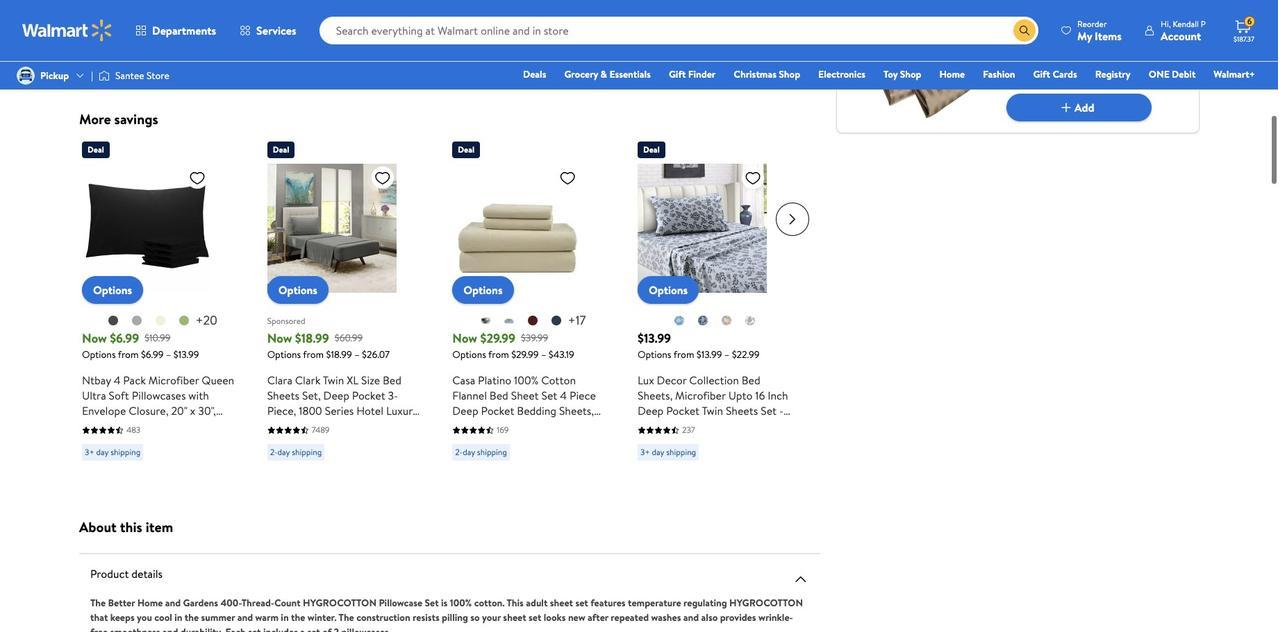 Task type: vqa. For each thing, say whether or not it's contained in the screenshot.
Hi,
yes



Task type: describe. For each thing, give the bounding box(es) containing it.
this
[[507, 597, 524, 611]]

product group containing 1
[[267, 0, 422, 68]]

lux decor collection bed sheets, microfiber upto 16 inch deep pocket twin sheets set - floral, white image
[[638, 164, 767, 293]]

thread
[[1078, 8, 1107, 22]]

set inside lux decor collection bed sheets, microfiber upto 16 inch deep pocket twin sheets set - floral, white
[[761, 404, 777, 419]]

walmart+
[[1214, 67, 1255, 81]]

options inside now $29.99 $39.99 options from $29.99 – $43.19
[[452, 348, 486, 362]]

santee store
[[115, 69, 169, 83]]

set right a at the bottom left
[[307, 626, 320, 633]]

christmas shop link
[[728, 67, 807, 82]]

3+ down black
[[85, 447, 94, 459]]

options inside $13.99 options from $13.99 – $22.99
[[638, 348, 671, 362]]

walmart+ link
[[1208, 67, 1262, 82]]

toy
[[884, 67, 898, 81]]

&
[[601, 67, 607, 81]]

grocery & essentials link
[[558, 67, 657, 82]]

237
[[682, 424, 695, 436]]

that
[[90, 611, 108, 625]]

queen inside ntbay 4 pack microfiber queen ultra soft pillowcases with envelope closure, 20" x 30", black
[[202, 373, 234, 388]]

set inside casa platino 100% cotton flannel bed sheet set 4 piece deep pocket bedding sheets, queen size, linen
[[541, 388, 557, 404]]

microfiber inside lux decor collection bed sheets, microfiber upto 16 inch deep pocket twin sheets set - floral, white
[[675, 388, 726, 404]]

1 horizontal spatial home
[[940, 67, 965, 81]]

4 inside ntbay 4 pack microfiber queen ultra soft pillowcases with envelope closure, 20" x 30", black
[[114, 373, 121, 388]]

gift cards link
[[1027, 67, 1084, 82]]

$187.37
[[1234, 34, 1255, 44]]

30",
[[198, 404, 216, 419]]

gift finder link
[[663, 67, 722, 82]]

options link for now $18.99
[[267, 276, 328, 304]]

services
[[256, 23, 296, 38]]

$43.19
[[549, 348, 574, 362]]

thread-
[[242, 597, 274, 611]]

delivery for 44
[[117, 48, 147, 60]]

product details image
[[792, 572, 809, 588]]

3+ day shipping up christmas
[[711, 48, 767, 60]]

day down piece,
[[278, 447, 290, 459]]

keeps
[[110, 611, 135, 625]]

ivory image
[[155, 315, 166, 327]]

(2
[[1172, 23, 1180, 37]]

white image
[[745, 315, 756, 327]]

p
[[1201, 18, 1206, 30]]

count inside the impressions 400 thread count taupe beige egyptian cotton pillowcases, standard, (2 count)
[[1109, 8, 1135, 22]]

impressions
[[1006, 8, 1056, 22]]

debit
[[1172, 67, 1196, 81]]

departments button
[[124, 14, 228, 47]]

options up sponsored
[[278, 283, 317, 298]]

size,
[[488, 419, 509, 434]]

product group containing +20
[[82, 136, 237, 467]]

3+ day shipping down departments
[[156, 48, 211, 60]]

from inside $13.99 options from $13.99 – $22.99
[[674, 348, 694, 362]]

ntbay 4 pack microfiber queen ultra soft pillowcases with envelope closure, 20" x 30", black
[[82, 373, 234, 434]]

deep inside casa platino 100% cotton flannel bed sheet set 4 piece deep pocket bedding sheets, queen size, linen
[[452, 404, 478, 419]]

casa
[[452, 373, 475, 388]]

deep inside clara clark twin xl size bed sheets set, deep pocket 3- piece, 1800 series hotel luxury soft microfiber, gray
[[323, 388, 349, 404]]

more savings
[[79, 110, 158, 129]]

4 delivery from the left
[[673, 48, 703, 60]]

delivery for 4549
[[488, 48, 518, 60]]

day up deals link
[[538, 48, 550, 60]]

$13.99 options from $13.99 – $22.99
[[638, 330, 760, 362]]

about
[[79, 518, 117, 537]]

summer
[[201, 611, 235, 625]]

sheets, inside lux decor collection bed sheets, microfiber upto 16 inch deep pocket twin sheets set - floral, white
[[638, 388, 673, 404]]

pillowcases
[[132, 388, 186, 404]]

soft inside clara clark twin xl size bed sheets set, deep pocket 3- piece, 1800 series hotel luxury soft microfiber, gray
[[267, 419, 288, 434]]

deal for now $6.99
[[88, 144, 104, 156]]

shipping inside add group
[[1035, 62, 1065, 74]]

luxury
[[386, 404, 418, 419]]

free
[[90, 626, 108, 633]]

options up blue image
[[649, 283, 688, 298]]

construction
[[356, 611, 410, 625]]

and left "also"
[[683, 611, 699, 625]]

departments
[[152, 23, 216, 38]]

count)
[[1006, 37, 1036, 51]]

shipping down 169
[[477, 447, 507, 459]]

piece,
[[267, 404, 296, 419]]

the better home and gardens 400-thread-count hygrocotton pillowcase set is 100% cotton. this adult sheet set features temperature regulating hygrocotton that keeps you cool in the summer and warm in the winter. the construction resists pilling so your sheet set looks new after repeated washes and also provides wrinkle- free smoothness and durability. each set includes a set of 2 pillowcases.
[[90, 597, 803, 633]]

new
[[568, 611, 585, 625]]

available in additional 17 variants element
[[568, 312, 586, 329]]

pillowcase
[[379, 597, 422, 611]]

2
[[334, 626, 339, 633]]

$10.99
[[145, 331, 171, 345]]

$26.07
[[362, 348, 390, 362]]

day down departments popup button
[[167, 48, 179, 60]]

add to cart image
[[1058, 99, 1075, 116]]

options up grey check icon
[[464, 283, 503, 298]]

x
[[190, 404, 196, 419]]

clark
[[295, 373, 321, 388]]

envelope
[[82, 404, 126, 419]]

pack
[[123, 373, 146, 388]]

toy shop link
[[877, 67, 928, 82]]

4 inside casa platino 100% cotton flannel bed sheet set 4 piece deep pocket bedding sheets, queen size, linen
[[560, 388, 567, 404]]

day down "floral,"
[[652, 447, 664, 459]]

and up each
[[237, 611, 253, 625]]

taupe
[[1137, 8, 1162, 22]]

finder
[[688, 67, 716, 81]]

features
[[591, 597, 626, 611]]

1 vertical spatial $29.99
[[511, 348, 539, 362]]

pocket inside lux decor collection bed sheets, microfiber upto 16 inch deep pocket twin sheets set - floral, white
[[666, 404, 700, 419]]

day down flannel
[[463, 447, 475, 459]]

home inside the better home and gardens 400-thread-count hygrocotton pillowcase set is 100% cotton. this adult sheet set features temperature regulating hygrocotton that keeps you cool in the summer and warm in the winter. the construction resists pilling so your sheet set looks new after repeated washes and also provides wrinkle- free smoothness and durability. each set includes a set of 2 pillowcases.
[[137, 597, 163, 611]]

is
[[441, 597, 448, 611]]

resists
[[413, 611, 440, 625]]

each
[[225, 626, 246, 633]]

set up the "new"
[[575, 597, 588, 611]]

this
[[120, 518, 142, 537]]

kendall
[[1173, 18, 1199, 30]]

microfiber,
[[290, 419, 343, 434]]

upto
[[729, 388, 753, 404]]

floral,
[[638, 419, 668, 434]]

product group containing +17
[[452, 136, 607, 467]]

add
[[1075, 100, 1094, 115]]

christmas
[[734, 67, 777, 81]]

-
[[779, 404, 784, 419]]

$60.99
[[335, 331, 363, 345]]

7489
[[312, 424, 330, 436]]

add to favorites list, casa platino 100% cotton flannel bed sheet set 4 piece deep pocket bedding sheets, queen size, linen image
[[559, 170, 576, 187]]

pocket inside casa platino 100% cotton flannel bed sheet set 4 piece deep pocket bedding sheets, queen size, linen
[[481, 404, 514, 419]]

3+ up the store
[[156, 48, 165, 60]]

3+ up deals
[[526, 48, 536, 60]]

product group containing now $18.99
[[267, 136, 422, 467]]

xl
[[347, 373, 359, 388]]

100% inside the better home and gardens 400-thread-count hygrocotton pillowcase set is 100% cotton. this adult sheet set features temperature regulating hygrocotton that keeps you cool in the summer and warm in the winter. the construction resists pilling so your sheet set looks new after repeated washes and also provides wrinkle- free smoothness and durability. each set includes a set of 2 pillowcases.
[[450, 597, 472, 611]]

deal for now $29.99
[[458, 144, 475, 156]]

options up dark gray icon
[[93, 283, 132, 298]]

platino
[[478, 373, 511, 388]]

100% inside casa platino 100% cotton flannel bed sheet set 4 piece deep pocket bedding sheets, queen size, linen
[[514, 373, 539, 388]]

options link for now $6.99
[[82, 276, 143, 304]]

navy blue image
[[698, 315, 709, 327]]

set inside the better home and gardens 400-thread-count hygrocotton pillowcase set is 100% cotton. this adult sheet set features temperature regulating hygrocotton that keeps you cool in the summer and warm in the winter. the construction resists pilling so your sheet set looks new after repeated washes and also provides wrinkle- free smoothness and durability. each set includes a set of 2 pillowcases.
[[425, 597, 439, 611]]

now $29.99 $39.99 options from $29.99 – $43.19
[[452, 330, 574, 362]]

also
[[701, 611, 718, 625]]

3+ inside add group
[[1009, 62, 1019, 74]]

my
[[1078, 28, 1092, 43]]

grocery & essentials
[[564, 67, 651, 81]]

adult
[[526, 597, 548, 611]]

add to favorites list, lux decor collection bed sheets, microfiber upto 16 inch deep pocket twin sheets set - floral, white image
[[745, 170, 761, 187]]

bed inside lux decor collection bed sheets, microfiber upto 16 inch deep pocket twin sheets set - floral, white
[[742, 373, 761, 388]]

red check image
[[527, 315, 538, 327]]

4 deal from the left
[[643, 144, 660, 156]]

bed for $18.99
[[383, 373, 402, 388]]

black
[[82, 419, 108, 434]]

options inside sponsored now $18.99 $60.99 options from $18.99 – $26.07
[[267, 348, 301, 362]]

16
[[755, 388, 765, 404]]

piece
[[570, 388, 596, 404]]

twin inside lux decor collection bed sheets, microfiber upto 16 inch deep pocket twin sheets set - floral, white
[[702, 404, 723, 419]]

400
[[1058, 8, 1076, 22]]

Search search field
[[319, 17, 1039, 44]]

of
[[322, 626, 332, 633]]

sheets, inside casa platino 100% cotton flannel bed sheet set 4 piece deep pocket bedding sheets, queen size, linen
[[559, 404, 594, 419]]

– inside sponsored now $18.99 $60.99 options from $18.99 – $26.07
[[354, 348, 360, 362]]

gift for gift finder
[[669, 67, 686, 81]]

impressions 400 thread count taupe beige egyptian cotton pillowcases, standard, (2 count) image
[[848, 0, 995, 119]]

home link
[[933, 67, 971, 82]]

and down the cool
[[163, 626, 178, 633]]

cotton inside casa platino 100% cotton flannel bed sheet set 4 piece deep pocket bedding sheets, queen size, linen
[[541, 373, 576, 388]]

casa platino 100% cotton flannel bed sheet set 4 piece deep pocket bedding sheets, queen size, linen
[[452, 373, 596, 434]]

1
[[312, 26, 314, 38]]

with
[[189, 388, 209, 404]]

sheets inside clara clark twin xl size bed sheets set, deep pocket 3- piece, 1800 series hotel luxury soft microfiber, gray
[[267, 388, 299, 404]]

clara clark twin xl size bed sheets set, deep pocket 3- piece, 1800 series hotel luxury soft microfiber, gray
[[267, 373, 418, 434]]

cotton.
[[474, 597, 505, 611]]

account
[[1161, 28, 1201, 43]]

3+ day shipping down 237 at right bottom
[[641, 447, 696, 459]]

looks
[[544, 611, 566, 625]]

$22.99
[[732, 348, 760, 362]]

deep inside lux decor collection bed sheets, microfiber upto 16 inch deep pocket twin sheets set - floral, white
[[638, 404, 664, 419]]

set down adult
[[529, 611, 541, 625]]



Task type: locate. For each thing, give the bounding box(es) containing it.
dark gray image
[[107, 315, 119, 327]]

and up the cool
[[165, 597, 181, 611]]

1 shop from the left
[[779, 67, 800, 81]]

0 vertical spatial the
[[90, 597, 106, 611]]

options link up sponsored
[[267, 276, 328, 304]]

$13.99 down sage green icon on the left of the page
[[174, 348, 199, 362]]

shop right toy
[[900, 67, 921, 81]]

 image
[[17, 67, 35, 85]]

shipping down count)
[[1035, 62, 1065, 74]]

delivery down 1 on the left top of the page
[[302, 48, 333, 60]]

1 horizontal spatial sheets,
[[638, 388, 673, 404]]

2 now from the left
[[267, 330, 292, 347]]

better
[[108, 597, 135, 611]]

1 horizontal spatial microfiber
[[675, 388, 726, 404]]

queen inside casa platino 100% cotton flannel bed sheet set 4 piece deep pocket bedding sheets, queen size, linen
[[452, 419, 485, 434]]

– inside now $29.99 $39.99 options from $29.99 – $43.19
[[541, 348, 546, 362]]

100% right platino
[[514, 373, 539, 388]]

gift finder
[[669, 67, 716, 81]]

0 horizontal spatial sheets,
[[559, 404, 594, 419]]

product
[[90, 567, 129, 582]]

options inside now $6.99 $10.99 options from $6.99 – $13.99
[[82, 348, 116, 362]]

2 in from the left
[[281, 611, 289, 625]]

gift inside gift finder link
[[669, 67, 686, 81]]

Walmart Site-Wide search field
[[319, 17, 1039, 44]]

your
[[482, 611, 501, 625]]

0 vertical spatial sheet
[[550, 597, 573, 611]]

4
[[114, 373, 121, 388], [560, 388, 567, 404]]

– left $43.19
[[541, 348, 546, 362]]

3+ up the finder
[[711, 48, 721, 60]]

options link for now $29.99
[[452, 276, 514, 304]]

1 hygrocotton from the left
[[303, 597, 377, 611]]

sheets,
[[638, 388, 673, 404], [559, 404, 594, 419]]

3+ day shipping up deals link
[[526, 48, 582, 60]]

0 vertical spatial $6.99
[[110, 330, 139, 347]]

bed right size
[[383, 373, 402, 388]]

microfiber up 20"
[[148, 373, 199, 388]]

2 horizontal spatial set
[[761, 404, 777, 419]]

0 horizontal spatial now
[[82, 330, 107, 347]]

0 horizontal spatial microfiber
[[148, 373, 199, 388]]

1 horizontal spatial count
[[1109, 8, 1135, 22]]

0 vertical spatial count
[[1109, 8, 1135, 22]]

set,
[[302, 388, 321, 404]]

0 horizontal spatial in
[[175, 611, 182, 625]]

cotton inside the impressions 400 thread count taupe beige egyptian cotton pillowcases, standard, (2 count)
[[1045, 23, 1076, 37]]

registry
[[1095, 67, 1131, 81]]

soft left 1800
[[267, 419, 288, 434]]

count inside the better home and gardens 400-thread-count hygrocotton pillowcase set is 100% cotton. this adult sheet set features temperature regulating hygrocotton that keeps you cool in the summer and warm in the winter. the construction resists pilling so your sheet set looks new after repeated washes and also provides wrinkle- free smoothness and durability. each set includes a set of 2 pillowcases.
[[274, 597, 301, 611]]

pocket inside clara clark twin xl size bed sheets set, deep pocket 3- piece, 1800 series hotel luxury soft microfiber, gray
[[352, 388, 385, 404]]

0 vertical spatial $18.99
[[295, 330, 329, 347]]

decor
[[657, 373, 687, 388]]

sheet down the this
[[503, 611, 526, 625]]

delivery down 4549
[[488, 48, 518, 60]]

1 horizontal spatial sheet
[[550, 597, 573, 611]]

delivery for 1
[[302, 48, 333, 60]]

1 horizontal spatial set
[[541, 388, 557, 404]]

from inside now $29.99 $39.99 options from $29.99 – $43.19
[[488, 348, 509, 362]]

1 vertical spatial count
[[274, 597, 301, 611]]

add to favorites list, ntbay 4 pack microfiber queen ultra soft pillowcases with envelope closure, 20" x 30", black image
[[189, 170, 206, 187]]

shop right christmas
[[779, 67, 800, 81]]

sheet
[[550, 597, 573, 611], [503, 611, 526, 625]]

2 from from the left
[[303, 348, 324, 362]]

0 horizontal spatial the
[[90, 597, 106, 611]]

home
[[940, 67, 965, 81], [137, 597, 163, 611]]

pickup for 1
[[270, 48, 294, 60]]

home up "you"
[[137, 597, 163, 611]]

$13.99 up collection
[[697, 348, 722, 362]]

count up warm at the left of page
[[274, 597, 301, 611]]

grocery
[[564, 67, 598, 81]]

product details
[[90, 567, 163, 582]]

1 vertical spatial twin
[[702, 404, 723, 419]]

one
[[1149, 67, 1170, 81]]

the up the durability.
[[185, 611, 199, 625]]

now inside now $6.99 $10.99 options from $6.99 – $13.99
[[82, 330, 107, 347]]

from inside now $6.99 $10.99 options from $6.99 – $13.99
[[118, 348, 139, 362]]

soft inside ntbay 4 pack microfiber queen ultra soft pillowcases with envelope closure, 20" x 30", black
[[109, 388, 129, 404]]

delivery
[[117, 48, 147, 60], [302, 48, 333, 60], [488, 48, 518, 60], [673, 48, 703, 60]]

$29.99 down $39.99
[[511, 348, 539, 362]]

3 – from the left
[[541, 348, 546, 362]]

add group
[[837, 0, 1199, 133]]

3+ down count)
[[1009, 62, 1019, 74]]

pickup for 4549
[[455, 48, 479, 60]]

linen
[[512, 419, 538, 434]]

1 horizontal spatial twin
[[702, 404, 723, 419]]

1 horizontal spatial 2-day shipping
[[455, 447, 507, 459]]

3+ down "floral,"
[[641, 447, 650, 459]]

1 horizontal spatial deep
[[452, 404, 478, 419]]

store
[[147, 69, 169, 83]]

1 horizontal spatial $13.99
[[638, 330, 671, 347]]

bed inside clara clark twin xl size bed sheets set, deep pocket 3- piece, 1800 series hotel luxury soft microfiber, gray
[[383, 373, 402, 388]]

1 vertical spatial cotton
[[541, 373, 576, 388]]

soft right ultra at the left bottom
[[109, 388, 129, 404]]

2- down flannel
[[455, 447, 463, 459]]

sheets, right the bedding
[[559, 404, 594, 419]]

1 options link from the left
[[82, 276, 143, 304]]

0 horizontal spatial bed
[[383, 373, 402, 388]]

soft
[[109, 388, 129, 404], [267, 419, 288, 434]]

1 vertical spatial the
[[339, 611, 354, 625]]

savings
[[114, 110, 158, 129]]

microfiber
[[148, 373, 199, 388], [675, 388, 726, 404]]

1 horizontal spatial soft
[[267, 419, 288, 434]]

shipping down departments
[[181, 48, 211, 60]]

– down $60.99
[[354, 348, 360, 362]]

1 horizontal spatial pocket
[[481, 404, 514, 419]]

queen up 30",
[[202, 373, 234, 388]]

day up christmas
[[723, 48, 735, 60]]

2 horizontal spatial now
[[452, 330, 477, 347]]

reorder my items
[[1078, 18, 1122, 43]]

from up pack
[[118, 348, 139, 362]]

taupe image
[[721, 315, 732, 327]]

1 horizontal spatial cotton
[[1045, 23, 1076, 37]]

shop for christmas shop
[[779, 67, 800, 81]]

walmart image
[[22, 19, 113, 42]]

4 options link from the left
[[638, 276, 699, 304]]

hygrocotton
[[303, 597, 377, 611], [729, 597, 803, 611]]

fashion link
[[977, 67, 1022, 82]]

deep down lux
[[638, 404, 664, 419]]

sage green image
[[178, 315, 189, 327]]

1 vertical spatial sheet
[[503, 611, 526, 625]]

– inside $13.99 options from $13.99 – $22.99
[[724, 348, 730, 362]]

3 deal from the left
[[458, 144, 475, 156]]

– inside now $6.99 $10.99 options from $6.99 – $13.99
[[166, 348, 171, 362]]

sheets
[[267, 388, 299, 404], [726, 404, 758, 419]]

pocket up 237 at right bottom
[[666, 404, 700, 419]]

deal for now $18.99
[[273, 144, 289, 156]]

search icon image
[[1019, 25, 1030, 36]]

options up clara
[[267, 348, 301, 362]]

$13.99 inside now $6.99 $10.99 options from $6.99 – $13.99
[[174, 348, 199, 362]]

2 2- from the left
[[455, 447, 463, 459]]

options link up grey check icon
[[452, 276, 514, 304]]

– left $22.99
[[724, 348, 730, 362]]

from up decor
[[674, 348, 694, 362]]

1 horizontal spatial 100%
[[514, 373, 539, 388]]

0 horizontal spatial $13.99
[[174, 348, 199, 362]]

options up lux
[[638, 348, 671, 362]]

now inside now $29.99 $39.99 options from $29.99 – $43.19
[[452, 330, 477, 347]]

the up a at the bottom left
[[291, 611, 305, 625]]

from up clark
[[303, 348, 324, 362]]

|
[[91, 69, 93, 83]]

options link up blue image
[[638, 276, 699, 304]]

0 horizontal spatial soft
[[109, 388, 129, 404]]

0 horizontal spatial 4
[[114, 373, 121, 388]]

3 now from the left
[[452, 330, 477, 347]]

gardens
[[183, 597, 218, 611]]

wrinkle-
[[759, 611, 793, 625]]

options link up dark gray icon
[[82, 276, 143, 304]]

3+ day shipping down count)
[[1009, 62, 1065, 74]]

1 in from the left
[[175, 611, 182, 625]]

standard,
[[1130, 23, 1170, 37]]

closure,
[[129, 404, 168, 419]]

1 vertical spatial $6.99
[[141, 348, 164, 362]]

2- for now $29.99
[[455, 447, 463, 459]]

now down sponsored
[[267, 330, 292, 347]]

queen left size,
[[452, 419, 485, 434]]

$39.99
[[521, 331, 548, 345]]

2 options link from the left
[[267, 276, 328, 304]]

hi,
[[1161, 18, 1171, 30]]

1 from from the left
[[118, 348, 139, 362]]

now for now $6.99
[[82, 330, 107, 347]]

1 gift from the left
[[669, 67, 686, 81]]

bed left sheet in the bottom left of the page
[[490, 388, 508, 404]]

cool
[[154, 611, 172, 625]]

shipping up grocery
[[552, 48, 582, 60]]

0 horizontal spatial gift
[[669, 67, 686, 81]]

bed for $39.99
[[490, 388, 508, 404]]

2- for now $18.99
[[270, 447, 278, 459]]

1 horizontal spatial 4
[[560, 388, 567, 404]]

collection
[[689, 373, 739, 388]]

1 horizontal spatial sheets
[[726, 404, 758, 419]]

2 horizontal spatial pocket
[[666, 404, 700, 419]]

microfiber up white
[[675, 388, 726, 404]]

product group
[[82, 0, 237, 68], [267, 0, 422, 68], [452, 0, 607, 68], [638, 0, 792, 68], [82, 136, 237, 467], [267, 136, 422, 467], [452, 136, 607, 467], [638, 136, 792, 467]]

0 horizontal spatial sheets
[[267, 388, 299, 404]]

about this item
[[79, 518, 173, 537]]

cotton down $43.19
[[541, 373, 576, 388]]

1 horizontal spatial $6.99
[[141, 348, 164, 362]]

sponsored
[[267, 315, 305, 327]]

2 horizontal spatial bed
[[742, 373, 761, 388]]

bed down $22.99
[[742, 373, 761, 388]]

4 from from the left
[[674, 348, 694, 362]]

1 horizontal spatial bed
[[490, 388, 508, 404]]

product group containing 44
[[82, 0, 237, 68]]

1 horizontal spatial hygrocotton
[[729, 597, 803, 611]]

from up platino
[[488, 348, 509, 362]]

1 vertical spatial $18.99
[[326, 348, 352, 362]]

now for now $29.99
[[452, 330, 477, 347]]

shipping down 237 at right bottom
[[666, 447, 696, 459]]

1 delivery from the left
[[117, 48, 147, 60]]

2 2-day shipping from the left
[[455, 447, 507, 459]]

0 horizontal spatial set
[[425, 597, 439, 611]]

blue image
[[674, 315, 685, 327]]

 image
[[99, 69, 110, 83]]

day down count)
[[1021, 62, 1033, 74]]

cards
[[1053, 67, 1077, 81]]

2 deal from the left
[[273, 144, 289, 156]]

0 horizontal spatial count
[[274, 597, 301, 611]]

$6.99
[[110, 330, 139, 347], [141, 348, 164, 362]]

20"
[[171, 404, 188, 419]]

2-day shipping for $29.99
[[455, 447, 507, 459]]

0 horizontal spatial hygrocotton
[[303, 597, 377, 611]]

0 horizontal spatial 2-
[[270, 447, 278, 459]]

washes
[[651, 611, 681, 625]]

2 horizontal spatial $13.99
[[697, 348, 722, 362]]

1 horizontal spatial now
[[267, 330, 292, 347]]

now inside sponsored now $18.99 $60.99 options from $18.99 – $26.07
[[267, 330, 292, 347]]

0 vertical spatial queen
[[202, 373, 234, 388]]

ntbay 4 pack microfiber queen ultra soft pillowcases with envelope closure, 20" x 30", black image
[[82, 164, 211, 293]]

the
[[185, 611, 199, 625], [291, 611, 305, 625]]

egyptian
[[1006, 23, 1043, 37]]

483
[[126, 424, 141, 436]]

1 vertical spatial 100%
[[450, 597, 472, 611]]

gift left cards
[[1033, 67, 1050, 81]]

deep right the set,
[[323, 388, 349, 404]]

shipping up christmas
[[737, 48, 767, 60]]

pocket
[[352, 388, 385, 404], [481, 404, 514, 419], [666, 404, 700, 419]]

twin down collection
[[702, 404, 723, 419]]

2-day shipping for now
[[270, 447, 322, 459]]

0 horizontal spatial 2-day shipping
[[270, 447, 322, 459]]

from
[[118, 348, 139, 362], [303, 348, 324, 362], [488, 348, 509, 362], [674, 348, 694, 362]]

cotton down 400
[[1045, 23, 1076, 37]]

3+ day shipping down 483
[[85, 447, 140, 459]]

2 gift from the left
[[1033, 67, 1050, 81]]

$13.99
[[638, 330, 671, 347], [174, 348, 199, 362], [697, 348, 722, 362]]

1 now from the left
[[82, 330, 107, 347]]

1 vertical spatial soft
[[267, 419, 288, 434]]

shipping down 483
[[111, 447, 140, 459]]

sheets left inch on the right of page
[[726, 404, 758, 419]]

casa platino 100% cotton flannel bed sheet set 4 piece deep pocket bedding sheets, queen size, linen image
[[452, 164, 582, 293]]

1 vertical spatial home
[[137, 597, 163, 611]]

you
[[137, 611, 152, 625]]

$6.99 down '$10.99'
[[141, 348, 164, 362]]

$18.99 down sponsored
[[295, 330, 329, 347]]

1 – from the left
[[166, 348, 171, 362]]

+17
[[568, 312, 586, 329]]

ntbay
[[82, 373, 111, 388]]

christmas shop
[[734, 67, 800, 81]]

1 horizontal spatial 2-
[[455, 447, 463, 459]]

the up '2'
[[339, 611, 354, 625]]

shipping down 7489
[[292, 447, 322, 459]]

twin inside clara clark twin xl size bed sheets set, deep pocket 3- piece, 1800 series hotel luxury soft microfiber, gray
[[323, 373, 344, 388]]

day down black
[[96, 447, 109, 459]]

set down warm at the left of page
[[248, 626, 261, 633]]

1 horizontal spatial in
[[281, 611, 289, 625]]

estate blue image
[[551, 315, 562, 327]]

0 horizontal spatial pocket
[[352, 388, 385, 404]]

2- down piece,
[[270, 447, 278, 459]]

a
[[300, 626, 305, 633]]

sheet up looks
[[550, 597, 573, 611]]

sheets inside lux decor collection bed sheets, microfiber upto 16 inch deep pocket twin sheets set - floral, white
[[726, 404, 758, 419]]

add to favorites list, clara clark twin xl size bed sheets set, deep pocket 3-piece, 1800 series hotel luxury soft microfiber, gray image
[[374, 170, 391, 187]]

0 horizontal spatial $6.99
[[110, 330, 139, 347]]

1 2-day shipping from the left
[[270, 447, 322, 459]]

0 vertical spatial home
[[940, 67, 965, 81]]

product group containing 4549
[[452, 0, 607, 68]]

1 horizontal spatial the
[[339, 611, 354, 625]]

0 horizontal spatial home
[[137, 597, 163, 611]]

0 horizontal spatial shop
[[779, 67, 800, 81]]

options up casa
[[452, 348, 486, 362]]

2 hygrocotton from the left
[[729, 597, 803, 611]]

deep down casa
[[452, 404, 478, 419]]

1 2- from the left
[[270, 447, 278, 459]]

3 delivery from the left
[[488, 48, 518, 60]]

options
[[93, 283, 132, 298], [278, 283, 317, 298], [464, 283, 503, 298], [649, 283, 688, 298], [82, 348, 116, 362], [267, 348, 301, 362], [452, 348, 486, 362], [638, 348, 671, 362]]

4 – from the left
[[724, 348, 730, 362]]

series
[[325, 404, 354, 419]]

options up ntbay
[[82, 348, 116, 362]]

0 horizontal spatial queen
[[202, 373, 234, 388]]

2 shop from the left
[[900, 67, 921, 81]]

1 horizontal spatial shop
[[900, 67, 921, 81]]

$6.99 down dark gray icon
[[110, 330, 139, 347]]

1 deal from the left
[[88, 144, 104, 156]]

microfiber inside ntbay 4 pack microfiber queen ultra soft pillowcases with envelope closure, 20" x 30", black
[[148, 373, 199, 388]]

1 vertical spatial queen
[[452, 419, 485, 434]]

shop inside "link"
[[900, 67, 921, 81]]

services button
[[228, 14, 308, 47]]

0 horizontal spatial cotton
[[541, 373, 576, 388]]

1 horizontal spatial gift
[[1033, 67, 1050, 81]]

product group containing pickup
[[638, 0, 792, 68]]

shipping
[[181, 48, 211, 60], [552, 48, 582, 60], [737, 48, 767, 60], [1035, 62, 1065, 74], [111, 447, 140, 459], [292, 447, 322, 459], [477, 447, 507, 459], [666, 447, 696, 459]]

0 vertical spatial 100%
[[514, 373, 539, 388]]

bedding
[[517, 404, 557, 419]]

set left is
[[425, 597, 439, 611]]

0 horizontal spatial twin
[[323, 373, 344, 388]]

169
[[497, 424, 509, 436]]

hotel
[[356, 404, 384, 419]]

2 horizontal spatial deep
[[638, 404, 664, 419]]

1 the from the left
[[185, 611, 199, 625]]

set left -
[[761, 404, 777, 419]]

in right the cool
[[175, 611, 182, 625]]

3 from from the left
[[488, 348, 509, 362]]

day inside add group
[[1021, 62, 1033, 74]]

gift for gift cards
[[1033, 67, 1050, 81]]

delivery up gift finder link
[[673, 48, 703, 60]]

clara clark twin xl size bed sheets set, deep pocket 3-piece, 1800 series hotel luxury soft microfiber, gray image
[[267, 164, 396, 293]]

$13.99 up lux
[[638, 330, 671, 347]]

pickup for 44
[[85, 48, 109, 60]]

the
[[90, 597, 106, 611], [339, 611, 354, 625]]

0 vertical spatial twin
[[323, 373, 344, 388]]

1 horizontal spatial queen
[[452, 419, 485, 434]]

provides
[[720, 611, 756, 625]]

smoothness
[[110, 626, 160, 633]]

2 the from the left
[[291, 611, 305, 625]]

3 options link from the left
[[452, 276, 514, 304]]

sheets, up "floral,"
[[638, 388, 673, 404]]

next slide for more savings list image
[[776, 203, 809, 236]]

0 horizontal spatial 100%
[[450, 597, 472, 611]]

from inside sponsored now $18.99 $60.99 options from $18.99 – $26.07
[[303, 348, 324, 362]]

0 vertical spatial soft
[[109, 388, 129, 404]]

smoke gray image
[[131, 315, 142, 327]]

3+ day shipping inside add group
[[1009, 62, 1065, 74]]

available in additional 20 variants element
[[196, 312, 217, 329]]

sheets left the set,
[[267, 388, 299, 404]]

flannel
[[452, 388, 487, 404]]

item
[[146, 518, 173, 537]]

inch
[[768, 388, 788, 404]]

home left 'fashion'
[[940, 67, 965, 81]]

0 horizontal spatial deep
[[323, 388, 349, 404]]

shop for toy shop
[[900, 67, 921, 81]]

gift left the finder
[[669, 67, 686, 81]]

product group containing $13.99
[[638, 136, 792, 467]]

0 horizontal spatial the
[[185, 611, 199, 625]]

delivery up santee
[[117, 48, 147, 60]]

0 horizontal spatial sheet
[[503, 611, 526, 625]]

6 $187.37
[[1234, 15, 1255, 44]]

2 – from the left
[[354, 348, 360, 362]]

qutarefoil image
[[504, 315, 515, 327]]

bed inside casa platino 100% cotton flannel bed sheet set 4 piece deep pocket bedding sheets, queen size, linen
[[490, 388, 508, 404]]

deal
[[88, 144, 104, 156], [273, 144, 289, 156], [458, 144, 475, 156], [643, 144, 660, 156]]

pillowcases.
[[341, 626, 391, 633]]

grey check image
[[480, 315, 491, 327]]

includes
[[263, 626, 298, 633]]

hygrocotton up wrinkle-
[[729, 597, 803, 611]]

3+ day shipping
[[156, 48, 211, 60], [526, 48, 582, 60], [711, 48, 767, 60], [1009, 62, 1065, 74], [85, 447, 140, 459], [641, 447, 696, 459]]

repeated
[[611, 611, 649, 625]]

in
[[175, 611, 182, 625], [281, 611, 289, 625]]

0 vertical spatial $29.99
[[480, 330, 515, 347]]

1 horizontal spatial the
[[291, 611, 305, 625]]

lux
[[638, 373, 654, 388]]

2 delivery from the left
[[302, 48, 333, 60]]

clara
[[267, 373, 292, 388]]

winter.
[[308, 611, 337, 625]]

0 vertical spatial cotton
[[1045, 23, 1076, 37]]



